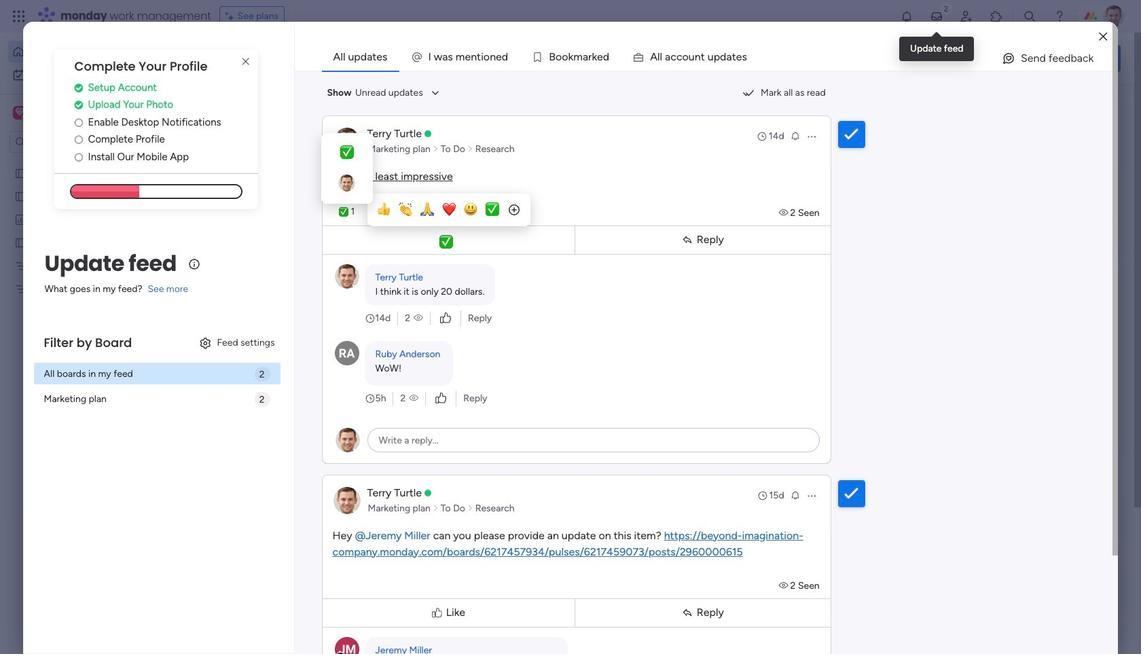 Task type: vqa. For each thing, say whether or not it's contained in the screenshot.
the leftmost Public Dashboard image
yes



Task type: locate. For each thing, give the bounding box(es) containing it.
public board image
[[14, 166, 27, 179], [14, 190, 27, 202]]

workspace selection element
[[13, 105, 113, 122]]

add to favorites image
[[403, 415, 417, 428]]

2 workspace image from the left
[[15, 105, 24, 120]]

public dashboard image
[[14, 213, 27, 226], [671, 248, 686, 263]]

give feedback image
[[1002, 52, 1016, 65]]

1 vertical spatial dapulse x slim image
[[1101, 99, 1117, 115]]

circle o image down search in workspace field
[[74, 152, 83, 162]]

check circle image
[[74, 83, 83, 93], [74, 100, 83, 110]]

Search in workspace field
[[29, 134, 113, 150]]

1 vertical spatial v2 like image
[[436, 391, 447, 406]]

dapulse x slim image
[[238, 54, 254, 70], [1101, 99, 1117, 115]]

slider arrow image
[[433, 142, 439, 156]]

0 vertical spatial option
[[8, 41, 165, 63]]

contact sales element
[[917, 626, 1121, 654]]

help image
[[1053, 10, 1067, 23]]

component image
[[449, 269, 461, 282]]

1 horizontal spatial public dashboard image
[[671, 248, 686, 263]]

0 vertical spatial circle o image
[[74, 117, 83, 128]]

help center element
[[917, 560, 1121, 615]]

v2 like image down 'component' icon at top
[[440, 311, 451, 326]]

monday marketplace image
[[990, 10, 1004, 23]]

slider arrow image
[[467, 142, 473, 156], [433, 502, 439, 515], [467, 502, 473, 515]]

0 vertical spatial v2 like image
[[440, 311, 451, 326]]

1 vertical spatial check circle image
[[74, 100, 83, 110]]

workspace image
[[13, 105, 26, 120], [15, 105, 24, 120]]

public board image
[[14, 236, 27, 249], [449, 248, 464, 263]]

0 vertical spatial dapulse x slim image
[[238, 54, 254, 70]]

v2 like image for middle v2 seen image
[[440, 311, 451, 326]]

circle o image
[[74, 117, 83, 128], [74, 152, 83, 162]]

2 vertical spatial v2 seen image
[[779, 580, 791, 591]]

close recently visited image
[[210, 111, 226, 127]]

1 public board image from the top
[[14, 166, 27, 179]]

check circle image up circle o icon
[[74, 100, 83, 110]]

option
[[8, 41, 165, 63], [8, 64, 165, 86], [0, 161, 173, 163]]

v2 user feedback image
[[928, 50, 939, 66]]

tab list
[[322, 43, 1113, 71]]

v2 like image
[[440, 311, 451, 326], [436, 391, 447, 406]]

check circle image up workspace selection element
[[74, 83, 83, 93]]

v2 seen image
[[779, 207, 791, 218], [414, 312, 423, 325], [779, 580, 791, 591]]

1 horizontal spatial public board image
[[449, 248, 464, 263]]

2 vertical spatial option
[[0, 161, 173, 163]]

0 horizontal spatial public dashboard image
[[14, 213, 27, 226]]

options image
[[806, 131, 817, 142]]

circle o image
[[74, 135, 83, 145]]

0 vertical spatial check circle image
[[74, 83, 83, 93]]

1 vertical spatial circle o image
[[74, 152, 83, 162]]

1 vertical spatial public board image
[[14, 190, 27, 202]]

v2 bolt switch image
[[1034, 51, 1042, 66]]

tab
[[322, 43, 399, 71]]

1 vertical spatial public dashboard image
[[671, 248, 686, 263]]

search everything image
[[1023, 10, 1037, 23]]

list box
[[0, 159, 173, 483]]

quick search results list box
[[210, 127, 885, 474]]

see plans image
[[225, 9, 238, 24]]

v2 like image right v2 seen icon
[[436, 391, 447, 406]]

circle o image up circle o icon
[[74, 117, 83, 128]]

v2 seen image
[[409, 392, 419, 405]]

2 circle o image from the top
[[74, 152, 83, 162]]

1 horizontal spatial dapulse x slim image
[[1101, 99, 1117, 115]]

0 vertical spatial public board image
[[14, 166, 27, 179]]

terry turtle image
[[1103, 5, 1125, 27]]



Task type: describe. For each thing, give the bounding box(es) containing it.
0 horizontal spatial dapulse x slim image
[[238, 54, 254, 70]]

remove from favorites image
[[403, 248, 417, 262]]

notifications image
[[900, 10, 914, 23]]

2 element
[[347, 512, 363, 528]]

1 vertical spatial option
[[8, 64, 165, 86]]

select product image
[[12, 10, 26, 23]]

invite members image
[[960, 10, 974, 23]]

1 vertical spatial v2 seen image
[[414, 312, 423, 325]]

reminder image
[[790, 130, 801, 141]]

2 image
[[940, 1, 953, 16]]

getting started element
[[917, 495, 1121, 550]]

0 vertical spatial public dashboard image
[[14, 213, 27, 226]]

1 check circle image from the top
[[74, 83, 83, 93]]

2 public board image from the top
[[14, 190, 27, 202]]

0 vertical spatial v2 seen image
[[779, 207, 791, 218]]

v2 like image for v2 seen icon
[[436, 391, 447, 406]]

close image
[[1100, 32, 1108, 42]]

2 check circle image from the top
[[74, 100, 83, 110]]

0 horizontal spatial public board image
[[14, 236, 27, 249]]

1 workspace image from the left
[[13, 105, 26, 120]]

update feed image
[[930, 10, 944, 23]]

1 circle o image from the top
[[74, 117, 83, 128]]

add to favorites image
[[625, 248, 639, 262]]



